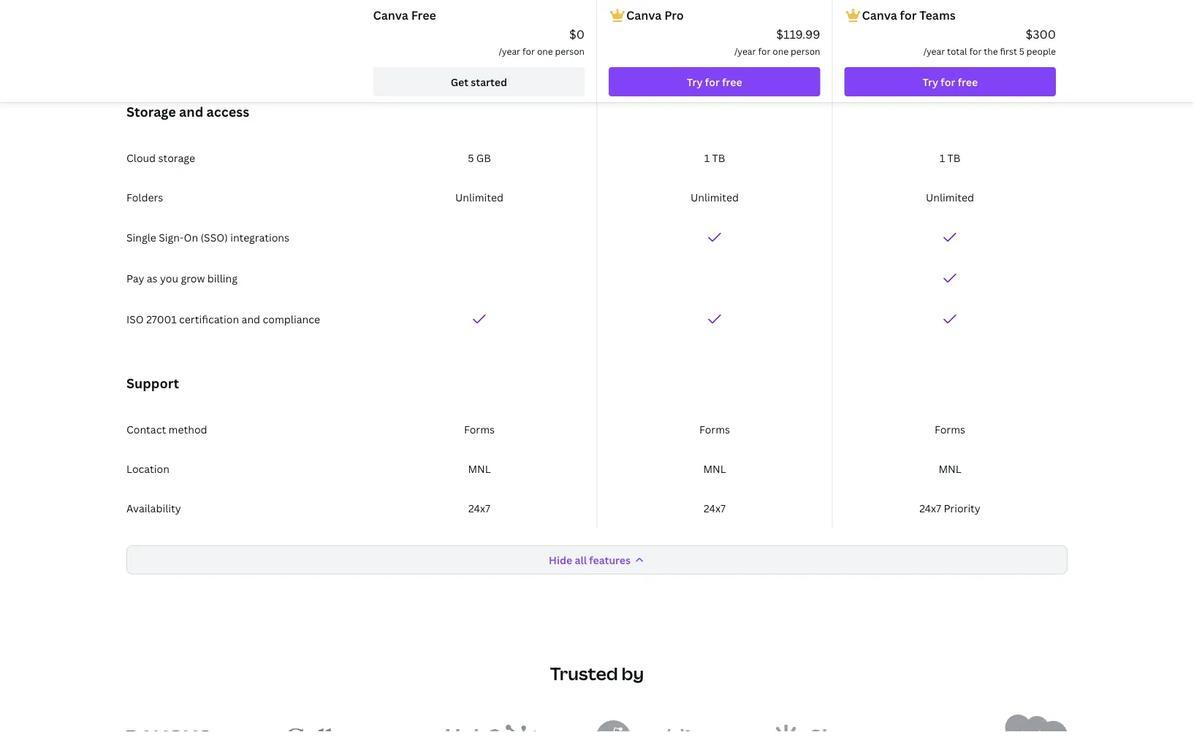 Task type: locate. For each thing, give the bounding box(es) containing it.
3 mnl from the left
[[939, 462, 961, 476]]

3 24x7 from the left
[[919, 502, 941, 516]]

$300
[[1026, 26, 1056, 42]]

the
[[984, 45, 998, 57]]

5 right first
[[1019, 45, 1024, 57]]

0 horizontal spatial 1
[[704, 151, 710, 165]]

tb
[[712, 151, 725, 165], [947, 151, 960, 165]]

1 horizontal spatial and
[[242, 312, 260, 326]]

1 horizontal spatial 24x7
[[704, 502, 726, 516]]

2 horizontal spatial forms
[[935, 423, 965, 437]]

one up the get started button
[[537, 45, 553, 57]]

storage
[[126, 103, 176, 121]]

2 horizontal spatial mnl
[[939, 462, 961, 476]]

1 horizontal spatial free
[[958, 75, 978, 89]]

1 horizontal spatial one
[[773, 45, 789, 57]]

free
[[411, 7, 436, 23]]

free for $119.99
[[722, 75, 742, 89]]

1 tb
[[704, 151, 725, 165], [940, 151, 960, 165]]

3 unlimited from the left
[[926, 190, 974, 204]]

and
[[179, 103, 203, 121], [242, 312, 260, 326]]

1 horizontal spatial 1 tb
[[940, 151, 960, 165]]

canva for canva free
[[373, 7, 408, 23]]

0 horizontal spatial unlimited
[[455, 190, 504, 204]]

one
[[537, 45, 553, 57], [773, 45, 789, 57]]

billing
[[207, 271, 237, 285]]

person inside $119.99 /year for one person
[[791, 45, 820, 57]]

1 horizontal spatial unlimited
[[691, 190, 739, 204]]

2 horizontal spatial /year
[[923, 45, 945, 57]]

1 horizontal spatial forms
[[699, 423, 730, 437]]

and left access at the left top
[[179, 103, 203, 121]]

single sign-on (sso) integrations
[[126, 231, 289, 244]]

iso 27001 certification and compliance
[[126, 312, 320, 326]]

canva
[[373, 7, 408, 23], [626, 7, 662, 23], [862, 7, 897, 23]]

one for $119.99
[[773, 45, 789, 57]]

3 /year from the left
[[923, 45, 945, 57]]

1 vertical spatial and
[[242, 312, 260, 326]]

first
[[1000, 45, 1017, 57]]

0 horizontal spatial and
[[179, 103, 203, 121]]

0 horizontal spatial mnl
[[468, 462, 491, 476]]

0 horizontal spatial try for free button
[[609, 67, 820, 96]]

1 /year from the left
[[499, 45, 520, 57]]

for
[[900, 7, 917, 23], [523, 45, 535, 57], [758, 45, 771, 57], [969, 45, 982, 57], [705, 75, 720, 89], [941, 75, 955, 89]]

1 one from the left
[[537, 45, 553, 57]]

get started
[[451, 75, 507, 89]]

0 vertical spatial 5
[[1019, 45, 1024, 57]]

try for free
[[687, 75, 742, 89], [923, 75, 978, 89]]

0 horizontal spatial forms
[[464, 423, 495, 437]]

1 24x7 from the left
[[468, 502, 490, 516]]

3 canva from the left
[[862, 7, 897, 23]]

2 try for free button from the left
[[844, 67, 1056, 96]]

0 horizontal spatial 5
[[468, 151, 474, 165]]

get
[[451, 75, 468, 89]]

0 horizontal spatial 24x7
[[468, 502, 490, 516]]

$0 /year for one person
[[499, 26, 585, 57]]

0 horizontal spatial one
[[537, 45, 553, 57]]

try
[[687, 75, 703, 89], [923, 75, 938, 89]]

one for $0
[[537, 45, 553, 57]]

1 try for free button from the left
[[609, 67, 820, 96]]

contact method
[[126, 423, 207, 437]]

canva for teams
[[862, 7, 956, 23]]

0 horizontal spatial try for free
[[687, 75, 742, 89]]

method
[[168, 423, 207, 437]]

2 canva from the left
[[626, 7, 662, 23]]

1 horizontal spatial try
[[923, 75, 938, 89]]

hide all features button
[[126, 546, 1068, 575]]

as
[[147, 271, 158, 285]]

1 canva from the left
[[373, 7, 408, 23]]

location
[[126, 462, 169, 476]]

1 horizontal spatial try for free
[[923, 75, 978, 89]]

free down total
[[958, 75, 978, 89]]

person
[[555, 45, 585, 57], [791, 45, 820, 57]]

5 inside $300 /year total for the first 5 people
[[1019, 45, 1024, 57]]

one down $119.99
[[773, 45, 789, 57]]

2 try from the left
[[923, 75, 938, 89]]

0 horizontal spatial canva
[[373, 7, 408, 23]]

2 horizontal spatial 24x7
[[919, 502, 941, 516]]

trusted
[[550, 662, 618, 686]]

1 horizontal spatial tb
[[947, 151, 960, 165]]

try for free for canva for teams
[[923, 75, 978, 89]]

/year for $119.99
[[734, 45, 756, 57]]

0 horizontal spatial 1 tb
[[704, 151, 725, 165]]

certification
[[179, 312, 239, 326]]

/year
[[499, 45, 520, 57], [734, 45, 756, 57], [923, 45, 945, 57]]

$119.99
[[776, 26, 820, 42]]

1 horizontal spatial person
[[791, 45, 820, 57]]

hubspot image
[[445, 726, 539, 733]]

iso
[[126, 312, 144, 326]]

0 horizontal spatial try
[[687, 75, 703, 89]]

canva left teams
[[862, 7, 897, 23]]

and left compliance
[[242, 312, 260, 326]]

free
[[722, 75, 742, 89], [958, 75, 978, 89]]

2 1 tb from the left
[[940, 151, 960, 165]]

try for for
[[923, 75, 938, 89]]

2 free from the left
[[958, 75, 978, 89]]

0 horizontal spatial /year
[[499, 45, 520, 57]]

1 free from the left
[[722, 75, 742, 89]]

1 try for free from the left
[[687, 75, 742, 89]]

total
[[947, 45, 967, 57]]

2 try for free from the left
[[923, 75, 978, 89]]

2 one from the left
[[773, 45, 789, 57]]

1 unlimited from the left
[[455, 190, 504, 204]]

0 horizontal spatial person
[[555, 45, 585, 57]]

free down $119.99 /year for one person
[[722, 75, 742, 89]]

1 horizontal spatial try for free button
[[844, 67, 1056, 96]]

2 unlimited from the left
[[691, 190, 739, 204]]

2 horizontal spatial unlimited
[[926, 190, 974, 204]]

person down $119.99
[[791, 45, 820, 57]]

2 tb from the left
[[947, 151, 960, 165]]

1 1 tb from the left
[[704, 151, 725, 165]]

support
[[126, 375, 179, 392]]

person for $0
[[555, 45, 585, 57]]

pro
[[664, 7, 684, 23]]

2 mnl from the left
[[703, 462, 726, 476]]

salesforce image
[[1000, 715, 1068, 733]]

colliers image
[[281, 724, 376, 733]]

trusted by
[[550, 662, 644, 686]]

1 horizontal spatial canva
[[626, 7, 662, 23]]

2 /year from the left
[[734, 45, 756, 57]]

1 try from the left
[[687, 75, 703, 89]]

canva left pro
[[626, 7, 662, 23]]

0 horizontal spatial tb
[[712, 151, 725, 165]]

1
[[704, 151, 710, 165], [940, 151, 945, 165]]

danone image
[[126, 720, 212, 733]]

1 horizontal spatial 1
[[940, 151, 945, 165]]

/year inside $300 /year total for the first 5 people
[[923, 45, 945, 57]]

1 horizontal spatial /year
[[734, 45, 756, 57]]

person inside $0 /year for one person
[[555, 45, 585, 57]]

person down $0 at the left top of the page
[[555, 45, 585, 57]]

2 person from the left
[[791, 45, 820, 57]]

1 vertical spatial 5
[[468, 151, 474, 165]]

/year inside $119.99 /year for one person
[[734, 45, 756, 57]]

storage
[[158, 151, 195, 165]]

24x7
[[468, 502, 490, 516], [704, 502, 726, 516], [919, 502, 941, 516]]

single
[[126, 231, 156, 244]]

mnl
[[468, 462, 491, 476], [703, 462, 726, 476], [939, 462, 961, 476]]

/year inside $0 /year for one person
[[499, 45, 520, 57]]

1 person from the left
[[555, 45, 585, 57]]

all
[[575, 554, 587, 567]]

unlimited
[[455, 190, 504, 204], [691, 190, 739, 204], [926, 190, 974, 204]]

0 horizontal spatial free
[[722, 75, 742, 89]]

try for free button for canva pro
[[609, 67, 820, 96]]

5
[[1019, 45, 1024, 57], [468, 151, 474, 165]]

2 horizontal spatial canva
[[862, 7, 897, 23]]

1 forms from the left
[[464, 423, 495, 437]]

one inside $0 /year for one person
[[537, 45, 553, 57]]

1 horizontal spatial mnl
[[703, 462, 726, 476]]

canva left the free
[[373, 7, 408, 23]]

0 vertical spatial and
[[179, 103, 203, 121]]

one inside $119.99 /year for one person
[[773, 45, 789, 57]]

for inside $300 /year total for the first 5 people
[[969, 45, 982, 57]]

gb
[[476, 151, 491, 165]]

you
[[160, 271, 178, 285]]

5 left the gb
[[468, 151, 474, 165]]

hide
[[549, 554, 572, 567]]

1 horizontal spatial 5
[[1019, 45, 1024, 57]]

/year for $0
[[499, 45, 520, 57]]

forms
[[464, 423, 495, 437], [699, 423, 730, 437], [935, 423, 965, 437]]

storage and access
[[126, 103, 249, 121]]

trusted by element
[[126, 715, 1068, 733]]

try for free button
[[609, 67, 820, 96], [844, 67, 1056, 96]]



Task type: vqa. For each thing, say whether or not it's contained in the screenshot.
Design title TEXT BOX
no



Task type: describe. For each thing, give the bounding box(es) containing it.
/year for $300
[[923, 45, 945, 57]]

canva for canva pro
[[626, 7, 662, 23]]

by
[[622, 662, 644, 686]]

for inside $0 /year for one person
[[523, 45, 535, 57]]

folders
[[126, 190, 163, 204]]

2 forms from the left
[[699, 423, 730, 437]]

cloud
[[126, 151, 156, 165]]

people
[[1027, 45, 1056, 57]]

for inside $119.99 /year for one person
[[758, 45, 771, 57]]

contact
[[126, 423, 166, 437]]

access
[[206, 103, 249, 121]]

skyscanner image
[[768, 726, 931, 733]]

(sso)
[[201, 231, 228, 244]]

started
[[471, 75, 507, 89]]

2 1 from the left
[[940, 151, 945, 165]]

try for free button for canva for teams
[[844, 67, 1056, 96]]

canva pro
[[626, 7, 684, 23]]

get started button
[[373, 67, 585, 96]]

pay
[[126, 271, 144, 285]]

3 forms from the left
[[935, 423, 965, 437]]

try for pro
[[687, 75, 703, 89]]

sign-
[[159, 231, 184, 244]]

compliance
[[263, 312, 320, 326]]

priority
[[944, 502, 981, 516]]

27001
[[146, 312, 177, 326]]

features
[[589, 554, 631, 567]]

1 mnl from the left
[[468, 462, 491, 476]]

2 24x7 from the left
[[704, 502, 726, 516]]

24x7 priority
[[919, 502, 981, 516]]

canva free
[[373, 7, 436, 23]]

teams
[[919, 7, 956, 23]]

person for $119.99
[[791, 45, 820, 57]]

1 tb from the left
[[712, 151, 725, 165]]

integrations
[[230, 231, 289, 244]]

grow
[[181, 271, 205, 285]]

on
[[184, 231, 198, 244]]

$300 /year total for the first 5 people
[[923, 26, 1056, 57]]

pay as you grow billing
[[126, 271, 237, 285]]

$0
[[569, 26, 585, 42]]

try for free for canva pro
[[687, 75, 742, 89]]

$119.99 /year for one person
[[734, 26, 820, 57]]

reddit image
[[595, 721, 698, 733]]

availability
[[126, 502, 181, 516]]

cloud storage
[[126, 151, 195, 165]]

hide all features
[[549, 554, 631, 567]]

1 1 from the left
[[704, 151, 710, 165]]

canva for canva for teams
[[862, 7, 897, 23]]

free for $300
[[958, 75, 978, 89]]

5 gb
[[468, 151, 491, 165]]



